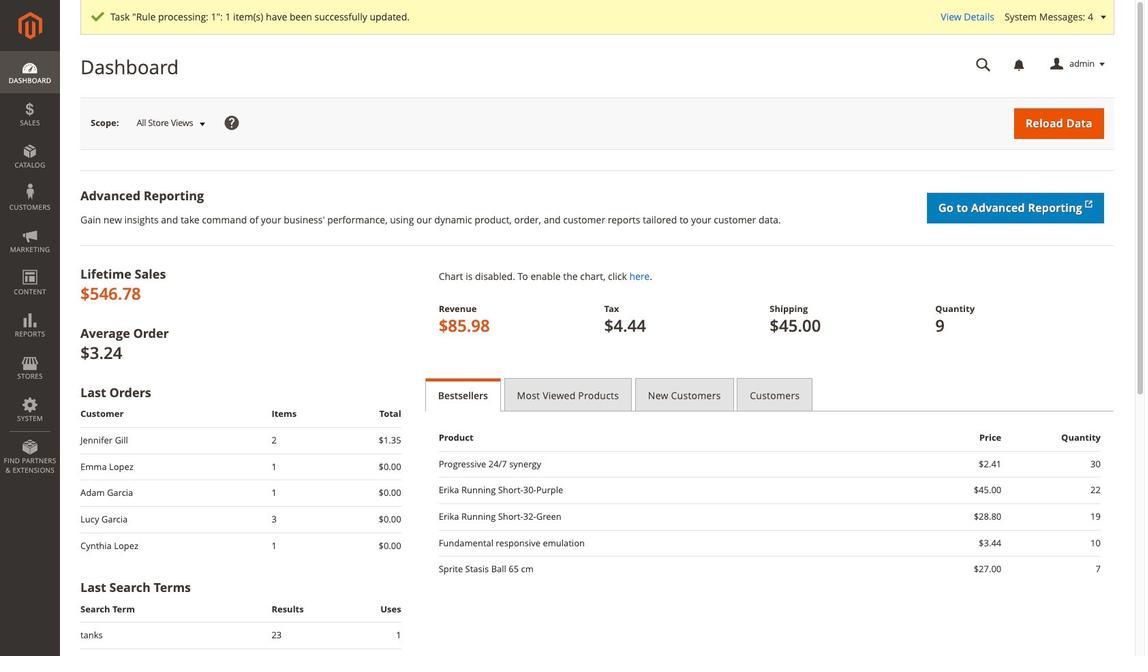 Task type: vqa. For each thing, say whether or not it's contained in the screenshot.
To text box
no



Task type: locate. For each thing, give the bounding box(es) containing it.
None text field
[[967, 52, 1001, 76]]

menu bar
[[0, 51, 60, 482]]

tab list
[[425, 378, 1115, 412]]



Task type: describe. For each thing, give the bounding box(es) containing it.
magento admin panel image
[[18, 12, 42, 40]]



